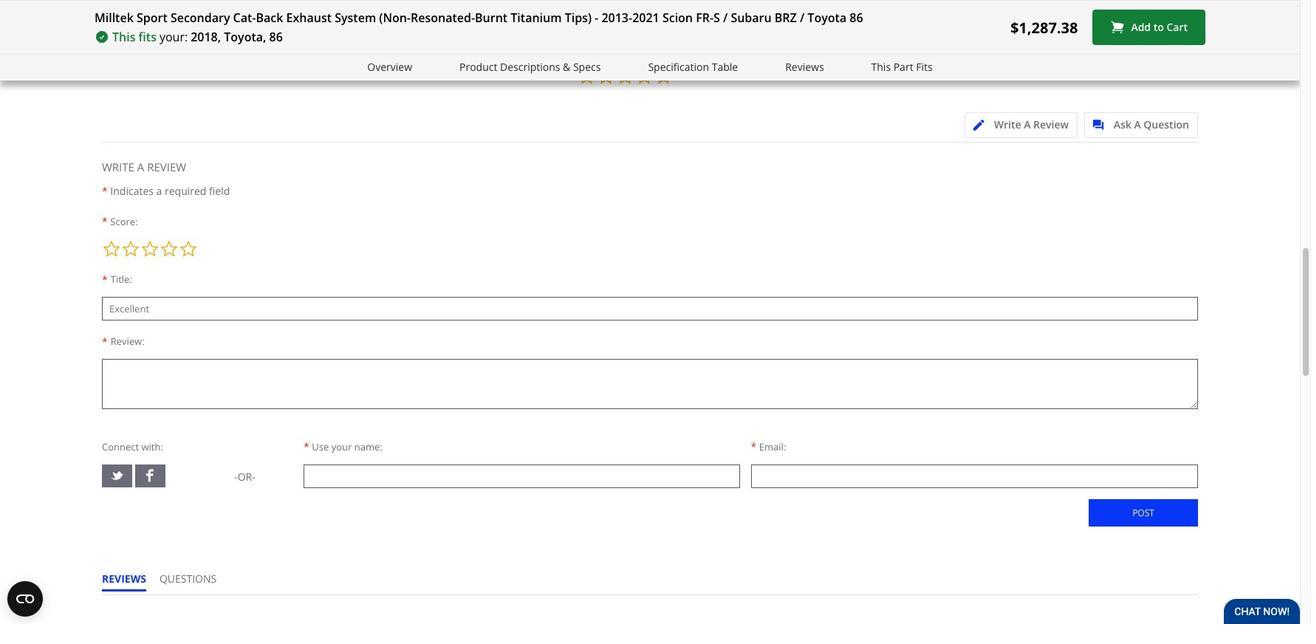 Task type: vqa. For each thing, say whether or not it's contained in the screenshot.
the details.
no



Task type: locate. For each thing, give the bounding box(es) containing it.
/ right s
[[723, 10, 728, 26]]

title:
[[111, 273, 132, 286]]

86 right toyota
[[850, 10, 863, 26]]

a
[[1024, 118, 1031, 132], [1134, 118, 1141, 132], [137, 160, 144, 175]]

fits
[[139, 29, 157, 45]]

tab list containing reviews
[[102, 572, 230, 595]]

brz
[[775, 10, 797, 26]]

add to cart button
[[1093, 10, 1206, 45]]

questions
[[159, 572, 217, 586]]

* for * score:
[[102, 214, 108, 228]]

1 / from the left
[[723, 10, 728, 26]]

this left part
[[871, 60, 891, 74]]

86
[[850, 10, 863, 26], [269, 29, 283, 45]]

1 horizontal spatial this
[[871, 60, 891, 74]]

powered
[[1120, 26, 1163, 40]]

2 horizontal spatial a
[[1134, 118, 1141, 132]]

* email:
[[751, 440, 786, 454]]

2018,
[[191, 29, 221, 45]]

0 horizontal spatial a
[[137, 160, 144, 175]]

reviews
[[785, 60, 824, 74], [684, 69, 723, 83]]

None button
[[1089, 500, 1198, 527]]

secondary
[[171, 10, 230, 26]]

tips)
[[565, 10, 592, 26]]

titanium
[[511, 10, 562, 26]]

your
[[331, 440, 352, 454]]

* left use
[[304, 440, 309, 454]]

2021
[[632, 10, 659, 26]]

* indicates a required field
[[102, 184, 230, 198]]

1 horizontal spatial reviews
[[785, 60, 824, 74]]

* left title:
[[102, 273, 108, 287]]

reviews down brz
[[785, 60, 824, 74]]

* review:
[[102, 335, 144, 349]]

0 horizontal spatial 86
[[269, 29, 283, 45]]

specification table
[[648, 60, 738, 74]]

-or-
[[234, 470, 255, 484]]

a for ask
[[1134, 118, 1141, 132]]

* left review:
[[102, 335, 108, 349]]

tab list
[[102, 572, 230, 595]]

a for write
[[1024, 118, 1031, 132]]

use
[[312, 440, 329, 454]]

1 horizontal spatial 86
[[850, 10, 863, 26]]

1 vertical spatial 86
[[269, 29, 283, 45]]

review
[[147, 160, 186, 175]]

0 horizontal spatial /
[[723, 10, 728, 26]]

score 5 radio
[[179, 240, 198, 259]]

exhaust
[[286, 10, 332, 26]]

86 down back at the top left
[[269, 29, 283, 45]]

required
[[165, 184, 206, 198]]

* left score:
[[102, 214, 108, 228]]

field
[[209, 184, 230, 198]]

connect
[[102, 440, 139, 454]]

0 horizontal spatial -
[[234, 470, 238, 484]]

1 horizontal spatial a
[[1024, 118, 1031, 132]]

0 reviews
[[676, 69, 723, 83]]

$1,287.38
[[1010, 17, 1078, 37]]

milltek
[[95, 10, 134, 26]]

*
[[102, 184, 108, 198], [102, 214, 108, 228], [102, 273, 108, 287], [102, 335, 108, 349], [304, 440, 309, 454], [751, 440, 757, 454]]

Title: field
[[102, 297, 1198, 321]]

score 4 radio
[[160, 240, 179, 259]]

specification table link
[[648, 59, 738, 76]]

1 horizontal spatial /
[[800, 10, 805, 26]]

specification
[[648, 60, 709, 74]]

write
[[994, 118, 1021, 132]]

indicates
[[110, 184, 154, 198]]

/ right brz
[[800, 10, 805, 26]]

this part fits
[[871, 60, 933, 74]]

(non-
[[379, 10, 411, 26]]

-
[[595, 10, 599, 26], [234, 470, 238, 484]]

this down milltek
[[112, 29, 136, 45]]

this part fits link
[[871, 59, 933, 76]]

/
[[723, 10, 728, 26], [800, 10, 805, 26]]

by
[[1165, 26, 1177, 40]]

reviews link
[[785, 59, 824, 76]]

* left the email:
[[751, 440, 757, 454]]

1 vertical spatial -
[[234, 470, 238, 484]]

ask a question button
[[1084, 112, 1198, 138]]

powered by
[[1120, 26, 1180, 40]]

Use your name: field
[[304, 465, 740, 488]]

0
[[676, 69, 682, 83]]

system
[[335, 10, 376, 26]]

connect with twitter image
[[110, 469, 124, 483]]

* left indicates
[[102, 184, 108, 198]]

with:
[[141, 440, 163, 454]]

add
[[1131, 20, 1151, 34]]

name:
[[354, 440, 382, 454]]

* for * email:
[[751, 440, 757, 454]]

write a review
[[994, 118, 1069, 132]]

dialog image
[[1093, 120, 1111, 131]]

product descriptions & specs
[[459, 60, 601, 74]]

a inside write a review tab panel
[[137, 160, 144, 175]]

a inside ask a question dropdown button
[[1134, 118, 1141, 132]]

0 vertical spatial this
[[112, 29, 136, 45]]

0 vertical spatial -
[[595, 10, 599, 26]]

fits
[[916, 60, 933, 74]]

specs
[[573, 60, 601, 74]]

1 vertical spatial this
[[871, 60, 891, 74]]

sport
[[137, 10, 167, 26]]

0 horizontal spatial this
[[112, 29, 136, 45]]

this for this part fits
[[871, 60, 891, 74]]

a inside write a review 'dropdown button'
[[1024, 118, 1031, 132]]

this
[[112, 29, 136, 45], [871, 60, 891, 74]]

product
[[459, 60, 497, 74]]

part
[[894, 60, 913, 74]]

write
[[102, 160, 134, 175]]

reviews right the 0
[[684, 69, 723, 83]]



Task type: describe. For each thing, give the bounding box(es) containing it.
0 vertical spatial 86
[[850, 10, 863, 26]]

score 2 radio
[[121, 240, 140, 259]]

2 / from the left
[[800, 10, 805, 26]]

- inside write a review tab panel
[[234, 470, 238, 484]]

scion
[[663, 10, 693, 26]]

none button inside write a review tab panel
[[1089, 500, 1198, 527]]

write a review
[[102, 160, 186, 175]]

2013-
[[602, 10, 632, 26]]

toyota
[[808, 10, 847, 26]]

resonated-
[[411, 10, 475, 26]]

descriptions
[[500, 60, 560, 74]]

this fits your: 2018, toyota, 86
[[112, 29, 283, 45]]

a
[[156, 184, 162, 198]]

cart
[[1167, 20, 1188, 34]]

cat-
[[233, 10, 256, 26]]

score:
[[110, 215, 138, 228]]

back
[[256, 10, 283, 26]]

or-
[[238, 470, 255, 484]]

your:
[[160, 29, 188, 45]]

question
[[1144, 118, 1189, 132]]

* for * use your name:
[[304, 440, 309, 454]]

score 3 radio
[[140, 240, 160, 259]]

* for * title:
[[102, 273, 108, 287]]

ask
[[1114, 118, 1131, 132]]

Review: text field
[[102, 359, 1198, 409]]

&
[[563, 60, 570, 74]]

a for write
[[137, 160, 144, 175]]

s
[[714, 10, 720, 26]]

overview
[[367, 60, 412, 74]]

this for this fits your: 2018, toyota, 86
[[112, 29, 136, 45]]

fr-
[[696, 10, 714, 26]]

product descriptions & specs link
[[459, 59, 601, 76]]

* score:
[[102, 214, 138, 228]]

score 1 radio
[[102, 240, 121, 259]]

* use your name:
[[304, 440, 382, 454]]

burnt
[[475, 10, 508, 26]]

0 horizontal spatial reviews
[[684, 69, 723, 83]]

add to cart
[[1131, 20, 1188, 34]]

write a review tab panel
[[102, 142, 1198, 547]]

open widget image
[[7, 581, 43, 617]]

Email: field
[[751, 465, 1198, 488]]

1 horizontal spatial -
[[595, 10, 599, 26]]

write a review button
[[964, 112, 1078, 138]]

review
[[1033, 118, 1069, 132]]

* title:
[[102, 273, 132, 287]]

milltek sport secondary cat-back exhaust system (non-resonated-burnt titanium tips) - 2013-2021 scion fr-s / subaru brz / toyota 86
[[95, 10, 863, 26]]

connect with:
[[102, 440, 163, 454]]

reviews
[[102, 572, 146, 586]]

* for * indicates a required field
[[102, 184, 108, 198]]

table
[[712, 60, 738, 74]]

connect with facebook image
[[143, 469, 157, 483]]

toyota,
[[224, 29, 266, 45]]

overview link
[[367, 59, 412, 76]]

review:
[[111, 335, 144, 348]]

ask a question
[[1114, 118, 1189, 132]]

email:
[[759, 440, 786, 454]]

write no frame image
[[973, 120, 992, 131]]

to
[[1154, 20, 1164, 34]]

subaru
[[731, 10, 772, 26]]

* for * review:
[[102, 335, 108, 349]]

powered by link
[[1120, 26, 1206, 45]]



